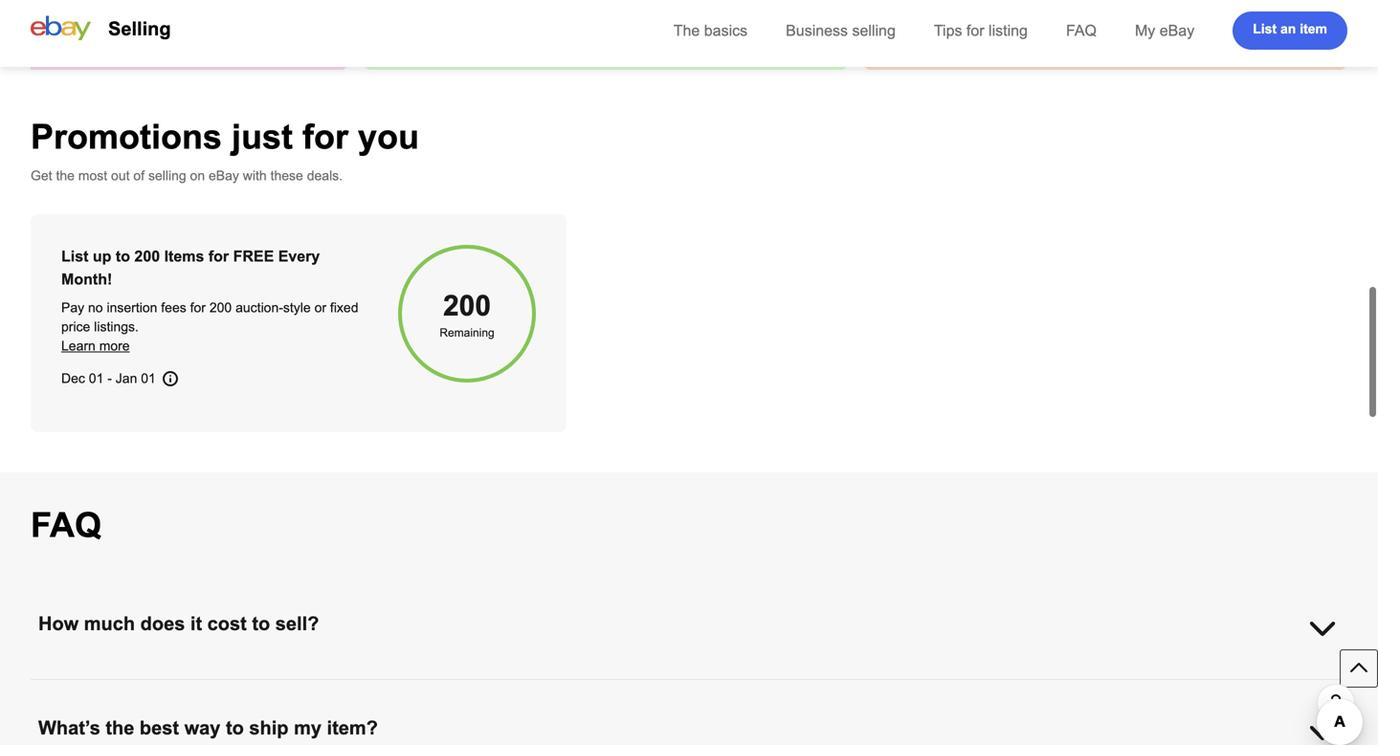 Task type: describe. For each thing, give the bounding box(es) containing it.
with
[[243, 169, 267, 183]]

auction-
[[236, 301, 283, 316]]

how much does it cost to sell?
[[38, 614, 319, 635]]

business
[[786, 22, 848, 39]]

how
[[38, 614, 79, 635]]

ship
[[249, 718, 289, 739]]

for up "deals."
[[303, 118, 349, 156]]

just
[[232, 118, 293, 156]]

free
[[233, 248, 274, 265]]

0 vertical spatial selling
[[853, 22, 896, 39]]

for right tips
[[967, 22, 985, 39]]

2 01 from the left
[[141, 372, 156, 386]]

the for get
[[56, 169, 75, 183]]

of
[[133, 169, 145, 183]]

list for list up to 200 items for free every month!
[[61, 248, 89, 265]]

the for what's
[[106, 718, 134, 739]]

pay no insertion fees for 200 auction-style or fixed price listings. learn more
[[61, 301, 359, 354]]

fees
[[161, 301, 186, 316]]

1 vertical spatial selling
[[148, 169, 186, 183]]

1 horizontal spatial ebay
[[1160, 22, 1195, 39]]

business selling
[[786, 22, 896, 39]]

month!
[[61, 271, 112, 288]]

much
[[84, 614, 135, 635]]

learn
[[61, 339, 96, 354]]

list for list an item
[[1254, 22, 1277, 36]]

my ebay
[[1136, 22, 1195, 39]]

what's the best way to ship my item?
[[38, 718, 378, 739]]

get the most out of selling on ebay with these deals.
[[31, 169, 343, 183]]

200 inside the pay no insertion fees for 200 auction-style or fixed price listings. learn more
[[210, 301, 232, 316]]

1 01 from the left
[[89, 372, 104, 386]]

for inside list up to 200 items for free every month!
[[209, 248, 229, 265]]

for inside the pay no insertion fees for 200 auction-style or fixed price listings. learn more
[[190, 301, 206, 316]]

sell?
[[276, 614, 319, 635]]

0 horizontal spatial faq
[[31, 507, 102, 545]]

dec 01 - jan 01
[[61, 372, 156, 386]]

tips for listing link
[[934, 22, 1028, 39]]

200 remaining
[[440, 290, 495, 339]]

dec
[[61, 372, 85, 386]]

more
[[99, 339, 130, 354]]

1 vertical spatial to
[[252, 614, 270, 635]]

help, opens dialogs image
[[1327, 694, 1346, 713]]

listing
[[989, 22, 1028, 39]]

my
[[1136, 22, 1156, 39]]

you
[[358, 118, 419, 156]]

list an item link
[[1234, 11, 1348, 50]]

price
[[61, 320, 90, 335]]

business selling link
[[786, 22, 896, 39]]

2 vertical spatial to
[[226, 718, 244, 739]]



Task type: locate. For each thing, give the bounding box(es) containing it.
0 vertical spatial the
[[56, 169, 75, 183]]

ebay right on
[[209, 169, 239, 183]]

the basics link
[[674, 22, 748, 39]]

list left an
[[1254, 22, 1277, 36]]

list an item
[[1254, 22, 1328, 36]]

tips
[[934, 22, 963, 39]]

0 horizontal spatial ebay
[[209, 169, 239, 183]]

out
[[111, 169, 130, 183]]

0 horizontal spatial selling
[[148, 169, 186, 183]]

pay
[[61, 301, 84, 316]]

1 horizontal spatial 200
[[210, 301, 232, 316]]

0 vertical spatial to
[[116, 248, 130, 265]]

selling right business
[[853, 22, 896, 39]]

0 horizontal spatial 01
[[89, 372, 104, 386]]

learn more link
[[61, 339, 130, 354]]

every
[[278, 248, 320, 265]]

jan
[[116, 372, 137, 386]]

list
[[1254, 22, 1277, 36], [61, 248, 89, 265]]

best
[[140, 718, 179, 739]]

an
[[1281, 22, 1297, 36]]

ebay right the my
[[1160, 22, 1195, 39]]

basics
[[705, 22, 748, 39]]

1 vertical spatial list
[[61, 248, 89, 265]]

to right cost
[[252, 614, 270, 635]]

the
[[674, 22, 700, 39]]

1 vertical spatial faq
[[31, 507, 102, 545]]

the basics
[[674, 22, 748, 39]]

for right the fees
[[190, 301, 206, 316]]

style
[[283, 301, 311, 316]]

1 horizontal spatial to
[[226, 718, 244, 739]]

does
[[140, 614, 185, 635]]

200 left auction- on the top left of the page
[[210, 301, 232, 316]]

on
[[190, 169, 205, 183]]

my ebay link
[[1136, 22, 1195, 39]]

01 right jan
[[141, 372, 156, 386]]

0 horizontal spatial the
[[56, 169, 75, 183]]

promotions
[[31, 118, 222, 156]]

most
[[78, 169, 107, 183]]

up
[[93, 248, 111, 265]]

my
[[294, 718, 322, 739]]

for right items
[[209, 248, 229, 265]]

cost
[[207, 614, 247, 635]]

to right way
[[226, 718, 244, 739]]

0 horizontal spatial 200
[[134, 248, 160, 265]]

deals.
[[307, 169, 343, 183]]

01 left -
[[89, 372, 104, 386]]

01
[[89, 372, 104, 386], [141, 372, 156, 386]]

1 vertical spatial ebay
[[209, 169, 239, 183]]

list up month!
[[61, 248, 89, 265]]

what's
[[38, 718, 100, 739]]

200 inside list up to 200 items for free every month!
[[134, 248, 160, 265]]

item
[[1301, 22, 1328, 36]]

it
[[190, 614, 202, 635]]

to inside list up to 200 items for free every month!
[[116, 248, 130, 265]]

remaining
[[440, 327, 495, 339]]

these
[[271, 169, 303, 183]]

list inside "list an item" link
[[1254, 22, 1277, 36]]

0 horizontal spatial list
[[61, 248, 89, 265]]

get
[[31, 169, 52, 183]]

fixed
[[330, 301, 359, 316]]

selling right of
[[148, 169, 186, 183]]

the right get
[[56, 169, 75, 183]]

faq
[[1067, 22, 1097, 39], [31, 507, 102, 545]]

1 horizontal spatial the
[[106, 718, 134, 739]]

list inside list up to 200 items for free every month!
[[61, 248, 89, 265]]

tips for listing
[[934, 22, 1028, 39]]

for
[[967, 22, 985, 39], [303, 118, 349, 156], [209, 248, 229, 265], [190, 301, 206, 316]]

to
[[116, 248, 130, 265], [252, 614, 270, 635], [226, 718, 244, 739]]

1 horizontal spatial 01
[[141, 372, 156, 386]]

to right up
[[116, 248, 130, 265]]

way
[[184, 718, 221, 739]]

selling
[[853, 22, 896, 39], [148, 169, 186, 183]]

insertion
[[107, 301, 157, 316]]

0 vertical spatial faq
[[1067, 22, 1097, 39]]

or
[[315, 301, 327, 316]]

0 horizontal spatial to
[[116, 248, 130, 265]]

2 horizontal spatial 200
[[443, 290, 491, 322]]

0 vertical spatial ebay
[[1160, 22, 1195, 39]]

the left best
[[106, 718, 134, 739]]

1 horizontal spatial list
[[1254, 22, 1277, 36]]

promotions just for you
[[31, 118, 419, 156]]

1 horizontal spatial faq
[[1067, 22, 1097, 39]]

items
[[164, 248, 204, 265]]

-
[[107, 372, 112, 386]]

200 up remaining
[[443, 290, 491, 322]]

1 horizontal spatial selling
[[853, 22, 896, 39]]

selling
[[108, 18, 171, 39]]

200 left items
[[134, 248, 160, 265]]

0 vertical spatial list
[[1254, 22, 1277, 36]]

2 horizontal spatial to
[[252, 614, 270, 635]]

200 inside 200 remaining
[[443, 290, 491, 322]]

200
[[134, 248, 160, 265], [443, 290, 491, 322], [210, 301, 232, 316]]

listings.
[[94, 320, 139, 335]]

list up to 200 items for free every month!
[[61, 248, 320, 288]]

faq link
[[1067, 22, 1097, 39]]

the
[[56, 169, 75, 183], [106, 718, 134, 739]]

no
[[88, 301, 103, 316]]

item?
[[327, 718, 378, 739]]

1 vertical spatial the
[[106, 718, 134, 739]]

ebay
[[1160, 22, 1195, 39], [209, 169, 239, 183]]



Task type: vqa. For each thing, say whether or not it's contained in the screenshot.
a+ buyer - prompt payment!!  hope to do future business!!!
no



